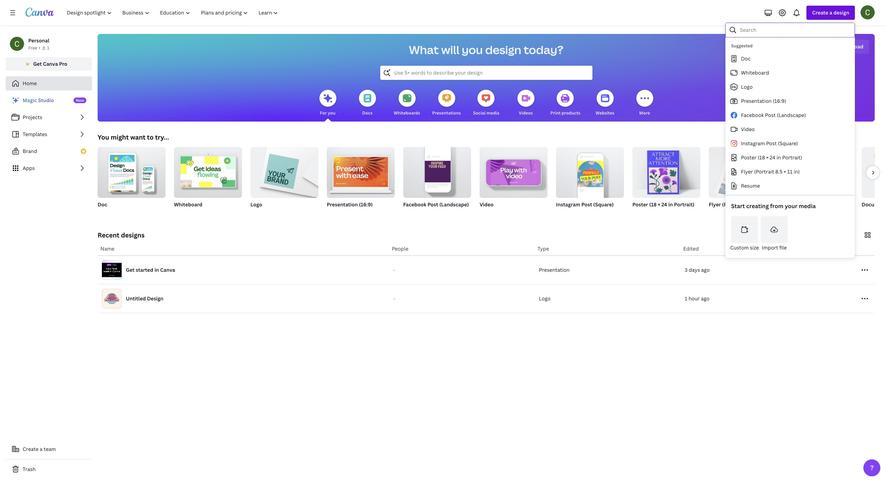 Task type: locate. For each thing, give the bounding box(es) containing it.
0 horizontal spatial whiteboard
[[174, 201, 203, 208]]

facebook post (landscape) inside facebook post (landscape) group
[[404, 201, 469, 208]]

group for logo
[[251, 144, 319, 198]]

1 vertical spatial get
[[126, 267, 135, 274]]

days
[[690, 267, 701, 274]]

start
[[732, 203, 746, 210]]

presentations button
[[433, 85, 461, 122]]

custom size
[[731, 245, 760, 251]]

poster inside poster (18 × 24 in portrait) group
[[633, 201, 649, 208]]

resume inside group
[[786, 201, 805, 208]]

0 vertical spatial 1
[[47, 45, 49, 51]]

8.5 for flyer (portrait 8.5 × 11 in)
[[776, 169, 783, 175]]

(square) inside group
[[594, 201, 614, 208]]

(16:9)
[[774, 98, 787, 104], [359, 201, 373, 208]]

presentation
[[742, 98, 772, 104], [327, 201, 358, 208], [540, 267, 570, 274]]

(square)
[[779, 140, 799, 147], [594, 201, 614, 208]]

24 inside group
[[662, 201, 668, 208]]

create for create a team
[[23, 447, 39, 453]]

create a team
[[23, 447, 56, 453]]

ago for 3 days ago
[[702, 267, 710, 274]]

1 right •
[[47, 45, 49, 51]]

0 horizontal spatial create
[[23, 447, 39, 453]]

free
[[28, 45, 37, 51]]

(landscape)
[[778, 112, 807, 119], [440, 201, 469, 208]]

home
[[23, 80, 37, 87]]

canva right started
[[160, 267, 175, 274]]

0 vertical spatial portrait)
[[783, 154, 803, 161]]

0 vertical spatial whiteboard
[[742, 69, 770, 76]]

1 horizontal spatial 11
[[757, 201, 762, 208]]

doc
[[742, 55, 751, 62], [98, 201, 107, 208]]

presentation (16:9) group
[[327, 144, 395, 217]]

websites
[[596, 110, 615, 116]]

0 horizontal spatial 24
[[662, 201, 668, 208]]

import
[[763, 245, 779, 251]]

name
[[101, 246, 114, 252]]

(portrait for flyer (portrait 8.5 × 11 in) 8.5 × 11 in
[[723, 201, 743, 208]]

0 horizontal spatial you
[[328, 110, 336, 116]]

create inside dropdown button
[[813, 9, 829, 16]]

1 vertical spatial logo
[[251, 201, 262, 208]]

resume link
[[726, 179, 853, 193]]

resume group
[[786, 147, 854, 217]]

more button
[[637, 85, 654, 122]]

1 horizontal spatial 1
[[685, 296, 688, 302]]

in) inside flyer (portrait 8.5 × 11 in) 8.5 × 11 in
[[763, 201, 769, 208]]

create a design button
[[807, 6, 856, 20]]

get inside button
[[33, 61, 42, 67]]

doc group
[[98, 144, 166, 217]]

0 vertical spatial ago
[[702, 267, 710, 274]]

1 vertical spatial presentation (16:9)
[[327, 201, 373, 208]]

1 horizontal spatial a
[[830, 9, 833, 16]]

2 vertical spatial logo
[[540, 296, 551, 302]]

poster (18 × 24 in portrait) group
[[633, 144, 701, 217]]

search search field up doc link
[[741, 23, 851, 37]]

might
[[111, 133, 129, 142]]

1 vertical spatial 11
[[757, 201, 762, 208]]

flyer (portrait 8.5 × 11 in) group
[[710, 147, 778, 217]]

1 vertical spatial search search field
[[395, 66, 579, 80]]

apps link
[[6, 161, 92, 176]]

create
[[813, 9, 829, 16], [23, 447, 39, 453]]

1 vertical spatial canva
[[160, 267, 175, 274]]

1 horizontal spatial facebook post (landscape)
[[742, 112, 807, 119]]

0 horizontal spatial poster (18 × 24 in portrait)
[[633, 201, 695, 208]]

0 vertical spatial doc
[[742, 55, 751, 62]]

0 vertical spatial you
[[462, 42, 483, 57]]

group for facebook post (landscape)
[[404, 144, 472, 198]]

0 vertical spatial (16:9)
[[774, 98, 787, 104]]

group for video
[[480, 144, 548, 198]]

studio
[[38, 97, 54, 104]]

group for instagram post (square)
[[557, 144, 625, 198]]

create inside button
[[23, 447, 39, 453]]

list
[[6, 93, 92, 176]]

in
[[777, 154, 782, 161], [669, 201, 674, 208], [725, 211, 729, 217], [155, 267, 159, 274]]

8.5
[[776, 169, 783, 175], [744, 201, 752, 208], [710, 211, 716, 217]]

search search field down what will you design today?
[[395, 66, 579, 80]]

get left started
[[126, 267, 135, 274]]

a
[[830, 9, 833, 16], [40, 447, 43, 453]]

a inside dropdown button
[[830, 9, 833, 16]]

0 vertical spatial (portrait
[[755, 169, 775, 175]]

in) left from
[[763, 201, 769, 208]]

1 for 1 hour ago
[[685, 296, 688, 302]]

1 vertical spatial flyer
[[710, 201, 722, 208]]

(portrait inside flyer (portrait 8.5 × 11 in) 8.5 × 11 in
[[723, 201, 743, 208]]

design
[[834, 9, 850, 16], [486, 42, 522, 57]]

christina overa image
[[861, 5, 876, 19]]

1 horizontal spatial poster (18 × 24 in portrait)
[[742, 154, 803, 161]]

(16:9) inside group
[[359, 201, 373, 208]]

1 vertical spatial (square)
[[594, 201, 614, 208]]

ago right days
[[702, 267, 710, 274]]

0 vertical spatial 24
[[771, 154, 776, 161]]

poster (18 × 24 in portrait) inside poster (18 × 24 in portrait) group
[[633, 201, 695, 208]]

0 vertical spatial 8.5
[[776, 169, 783, 175]]

1 vertical spatial facebook post (landscape)
[[404, 201, 469, 208]]

-- for presentation
[[394, 269, 396, 272]]

0 horizontal spatial get
[[33, 61, 42, 67]]

0 horizontal spatial video
[[480, 201, 494, 208]]

import file
[[763, 245, 788, 251]]

ago right hour
[[702, 296, 710, 302]]

1
[[47, 45, 49, 51], [685, 296, 688, 302]]

0 vertical spatial (square)
[[779, 140, 799, 147]]

2 horizontal spatial 8.5
[[776, 169, 783, 175]]

portrait)
[[783, 154, 803, 161], [675, 201, 695, 208]]

facebook post (landscape)
[[742, 112, 807, 119], [404, 201, 469, 208]]

you right for
[[328, 110, 336, 116]]

get for get started in canva
[[126, 267, 135, 274]]

0 vertical spatial instagram
[[742, 140, 766, 147]]

post
[[766, 112, 776, 119], [767, 140, 778, 147], [428, 201, 439, 208], [582, 201, 593, 208]]

more
[[640, 110, 651, 116]]

2 -- from the top
[[394, 297, 396, 301]]

0 vertical spatial facebook
[[742, 112, 765, 119]]

1 vertical spatial 24
[[662, 201, 668, 208]]

1 vertical spatial you
[[328, 110, 336, 116]]

0 horizontal spatial a
[[40, 447, 43, 453]]

0 horizontal spatial (18
[[650, 201, 657, 208]]

get down •
[[33, 61, 42, 67]]

1 vertical spatial instagram post (square)
[[557, 201, 614, 208]]

0 horizontal spatial presentation (16:9)
[[327, 201, 373, 208]]

0 horizontal spatial in)
[[763, 201, 769, 208]]

doc up recent
[[98, 201, 107, 208]]

1 vertical spatial (18
[[650, 201, 657, 208]]

trash
[[23, 467, 36, 473]]

1 vertical spatial --
[[394, 297, 396, 301]]

flyer (portrait 8.5 × 11 in)
[[742, 169, 801, 175]]

canva left pro
[[43, 61, 58, 67]]

top level navigation element
[[62, 6, 284, 20]]

today?
[[524, 42, 564, 57]]

0 vertical spatial in)
[[795, 169, 801, 175]]

0 horizontal spatial media
[[487, 110, 500, 116]]

3 days ago
[[685, 267, 710, 274]]

group for resume
[[786, 147, 854, 201]]

0 horizontal spatial facebook
[[404, 201, 427, 208]]

a for team
[[40, 447, 43, 453]]

0 horizontal spatial 1
[[47, 45, 49, 51]]

you inside for you 'button'
[[328, 110, 336, 116]]

1 vertical spatial presentation
[[327, 201, 358, 208]]

1 horizontal spatial facebook
[[742, 112, 765, 119]]

presentation (16:9)
[[742, 98, 787, 104], [327, 201, 373, 208]]

1 vertical spatial whiteboard
[[174, 201, 203, 208]]

in inside flyer (portrait 8.5 × 11 in) 8.5 × 11 in
[[725, 211, 729, 217]]

0 horizontal spatial (square)
[[594, 201, 614, 208]]

1 vertical spatial portrait)
[[675, 201, 695, 208]]

group
[[98, 144, 166, 198], [174, 144, 242, 198], [251, 144, 319, 198], [327, 144, 395, 198], [404, 144, 472, 198], [480, 144, 548, 198], [557, 144, 625, 198], [633, 144, 701, 198], [710, 147, 778, 201], [786, 147, 854, 201], [863, 147, 887, 198]]

poster (18 × 24 in portrait) link
[[726, 151, 853, 165]]

flyer inside flyer (portrait 8.5 × 11 in) 8.5 × 11 in
[[710, 201, 722, 208]]

11 inside flyer (portrait 8.5 × 11 in) link
[[788, 169, 793, 175]]

group for document
[[863, 147, 887, 198]]

0 vertical spatial 11
[[788, 169, 793, 175]]

1 horizontal spatial design
[[834, 9, 850, 16]]

1 horizontal spatial whiteboard
[[742, 69, 770, 76]]

1 vertical spatial in)
[[763, 201, 769, 208]]

0 vertical spatial poster (18 × 24 in portrait)
[[742, 154, 803, 161]]

0 horizontal spatial logo
[[251, 201, 262, 208]]

doc inside group
[[98, 201, 107, 208]]

0 vertical spatial flyer
[[742, 169, 754, 175]]

0 horizontal spatial (16:9)
[[359, 201, 373, 208]]

group for presentation (16:9)
[[327, 144, 395, 198]]

None search field
[[380, 66, 593, 80]]

poster (18 × 24 in portrait)
[[742, 154, 803, 161], [633, 201, 695, 208]]

0 horizontal spatial flyer
[[710, 201, 722, 208]]

0 horizontal spatial poster
[[633, 201, 649, 208]]

presentations
[[433, 110, 461, 116]]

print
[[551, 110, 561, 116]]

1 horizontal spatial (landscape)
[[778, 112, 807, 119]]

a inside button
[[40, 447, 43, 453]]

get for get canva pro
[[33, 61, 42, 67]]

brand link
[[6, 144, 92, 159]]

doc down suggested
[[742, 55, 751, 62]]

group for doc
[[98, 144, 166, 198]]

media right social
[[487, 110, 500, 116]]

1 for 1
[[47, 45, 49, 51]]

0 vertical spatial search search field
[[741, 23, 851, 37]]

websites button
[[596, 85, 615, 122]]

0 vertical spatial design
[[834, 9, 850, 16]]

× inside group
[[658, 201, 661, 208]]

(portrait
[[755, 169, 775, 175], [723, 201, 743, 208]]

1 left hour
[[685, 296, 688, 302]]

resume right from
[[786, 201, 805, 208]]

facebook
[[742, 112, 765, 119], [404, 201, 427, 208]]

doc for doc link
[[742, 55, 751, 62]]

resume up creating
[[742, 183, 761, 189]]

0 horizontal spatial design
[[486, 42, 522, 57]]

print products
[[551, 110, 581, 116]]

in)
[[795, 169, 801, 175], [763, 201, 769, 208]]

pro
[[59, 61, 67, 67]]

videos button
[[518, 85, 535, 122]]

instagram post (square) link
[[726, 137, 853, 151]]

video inside group
[[480, 201, 494, 208]]

1 vertical spatial doc
[[98, 201, 107, 208]]

media
[[487, 110, 500, 116], [800, 203, 817, 210]]

you might want to try...
[[98, 133, 169, 142]]

0 horizontal spatial facebook post (landscape)
[[404, 201, 469, 208]]

2 vertical spatial 11
[[720, 211, 724, 217]]

1 vertical spatial poster
[[633, 201, 649, 208]]

video group
[[480, 144, 548, 217]]

1 horizontal spatial video
[[742, 126, 755, 133]]

0 horizontal spatial presentation
[[327, 201, 358, 208]]

0 vertical spatial create
[[813, 9, 829, 16]]

what will you design today?
[[409, 42, 564, 57]]

1 horizontal spatial presentation (16:9)
[[742, 98, 787, 104]]

post inside group
[[428, 201, 439, 208]]

projects
[[23, 114, 42, 121]]

whiteboard group
[[174, 144, 242, 217]]

0 vertical spatial (18
[[759, 154, 766, 161]]

0 vertical spatial poster
[[742, 154, 757, 161]]

1 -- from the top
[[394, 269, 396, 272]]

0 horizontal spatial portrait)
[[675, 201, 695, 208]]

Search search field
[[741, 23, 851, 37], [395, 66, 579, 80]]

1 vertical spatial ago
[[702, 296, 710, 302]]

you
[[462, 42, 483, 57], [328, 110, 336, 116]]

1 vertical spatial resume
[[786, 201, 805, 208]]

you right the will on the top
[[462, 42, 483, 57]]

facebook post (landscape) inside facebook post (landscape) link
[[742, 112, 807, 119]]

for you
[[320, 110, 336, 116]]

1 horizontal spatial flyer
[[742, 169, 754, 175]]

1 horizontal spatial (16:9)
[[774, 98, 787, 104]]

poster
[[742, 154, 757, 161], [633, 201, 649, 208]]

(18 inside group
[[650, 201, 657, 208]]

1 vertical spatial (portrait
[[723, 201, 743, 208]]

(portrait left creating
[[723, 201, 743, 208]]

get canva pro
[[33, 61, 67, 67]]

1 vertical spatial create
[[23, 447, 39, 453]]

flyer for flyer (portrait 8.5 × 11 in) 8.5 × 11 in
[[710, 201, 722, 208]]

0 vertical spatial media
[[487, 110, 500, 116]]

1 horizontal spatial get
[[126, 267, 135, 274]]

a for design
[[830, 9, 833, 16]]

in) down poster (18 × 24 in portrait) link
[[795, 169, 801, 175]]

0 vertical spatial a
[[830, 9, 833, 16]]

media right the your
[[800, 203, 817, 210]]

0 horizontal spatial (portrait
[[723, 201, 743, 208]]

11 for flyer (portrait 8.5 × 11 in) 8.5 × 11 in
[[757, 201, 762, 208]]

video
[[742, 126, 755, 133], [480, 201, 494, 208]]

0 vertical spatial instagram post (square)
[[742, 140, 799, 147]]

8.5 inside flyer (portrait 8.5 × 11 in) link
[[776, 169, 783, 175]]

flyer inside flyer (portrait 8.5 × 11 in) link
[[742, 169, 754, 175]]

resume
[[742, 183, 761, 189], [786, 201, 805, 208]]

(portrait down poster (18 × 24 in portrait) link
[[755, 169, 775, 175]]

1 vertical spatial video
[[480, 201, 494, 208]]



Task type: describe. For each thing, give the bounding box(es) containing it.
started
[[136, 267, 153, 274]]

list containing magic studio
[[6, 93, 92, 176]]

1 horizontal spatial media
[[800, 203, 817, 210]]

magic studio
[[23, 97, 54, 104]]

whiteboard inside whiteboard link
[[742, 69, 770, 76]]

what
[[409, 42, 439, 57]]

instagram post (square) inside group
[[557, 201, 614, 208]]

social
[[474, 110, 486, 116]]

•
[[39, 45, 40, 51]]

print products button
[[551, 85, 581, 122]]

products
[[562, 110, 581, 116]]

2 horizontal spatial logo
[[742, 84, 753, 90]]

0 horizontal spatial 11
[[720, 211, 724, 217]]

apps
[[23, 165, 35, 172]]

will
[[442, 42, 460, 57]]

home link
[[6, 76, 92, 91]]

untitled design
[[126, 296, 164, 302]]

create a design
[[813, 9, 850, 16]]

suggested
[[732, 43, 753, 49]]

social media
[[474, 110, 500, 116]]

1 horizontal spatial portrait)
[[783, 154, 803, 161]]

create a team button
[[6, 443, 92, 457]]

group for whiteboard
[[174, 144, 242, 198]]

logo link
[[726, 80, 853, 94]]

size
[[751, 245, 760, 251]]

instagram inside group
[[557, 201, 581, 208]]

presentation (16:9) inside group
[[327, 201, 373, 208]]

free •
[[28, 45, 40, 51]]

instagram post (square) group
[[557, 144, 625, 217]]

media inside button
[[487, 110, 500, 116]]

flyer (portrait 8.5 × 11 in) 8.5 × 11 in
[[710, 201, 769, 217]]

logo group
[[251, 144, 319, 217]]

creating
[[747, 203, 770, 210]]

file
[[780, 245, 788, 251]]

1 horizontal spatial presentation
[[540, 267, 570, 274]]

1 horizontal spatial logo
[[540, 296, 551, 302]]

1 horizontal spatial 24
[[771, 154, 776, 161]]

docs
[[363, 110, 373, 116]]

for you button
[[320, 85, 337, 122]]

flyer for flyer (portrait 8.5 × 11 in)
[[742, 169, 754, 175]]

to
[[147, 133, 154, 142]]

in) for flyer (portrait 8.5 × 11 in)
[[795, 169, 801, 175]]

whiteboards
[[394, 110, 421, 116]]

3
[[685, 267, 688, 274]]

in) for flyer (portrait 8.5 × 11 in) 8.5 × 11 in
[[763, 201, 769, 208]]

presentation inside group
[[327, 201, 358, 208]]

recent
[[98, 231, 120, 240]]

1 horizontal spatial (square)
[[779, 140, 799, 147]]

facebook inside group
[[404, 201, 427, 208]]

poster (18 × 24 in portrait) inside poster (18 × 24 in portrait) link
[[742, 154, 803, 161]]

facebook post (landscape) group
[[404, 144, 472, 217]]

upload button
[[841, 40, 870, 54]]

1 horizontal spatial search search field
[[741, 23, 851, 37]]

doc for group associated with doc
[[98, 201, 107, 208]]

post inside group
[[582, 201, 593, 208]]

poster inside poster (18 × 24 in portrait) link
[[742, 154, 757, 161]]

custom
[[731, 245, 750, 251]]

projects link
[[6, 110, 92, 125]]

document
[[863, 201, 887, 208]]

brand
[[23, 148, 37, 155]]

your
[[786, 203, 798, 210]]

1 vertical spatial design
[[486, 42, 522, 57]]

flyer (portrait 8.5 × 11 in) link
[[726, 165, 853, 179]]

8.5 for flyer (portrait 8.5 × 11 in) 8.5 × 11 in
[[744, 201, 752, 208]]

ago for 1 hour ago
[[702, 296, 710, 302]]

type
[[538, 246, 550, 252]]

whiteboards button
[[394, 85, 421, 122]]

get canva pro button
[[6, 57, 92, 71]]

create for create a design
[[813, 9, 829, 16]]

try...
[[155, 133, 169, 142]]

get started in canva
[[126, 267, 175, 274]]

document group
[[863, 147, 887, 217]]

new
[[76, 98, 84, 103]]

0 vertical spatial presentation (16:9)
[[742, 98, 787, 104]]

facebook post (landscape) link
[[726, 108, 853, 123]]

portrait) inside group
[[675, 201, 695, 208]]

trash link
[[6, 463, 92, 477]]

untitled
[[126, 296, 146, 302]]

want
[[130, 133, 146, 142]]

design
[[147, 296, 164, 302]]

personal
[[28, 37, 49, 44]]

upload
[[847, 43, 864, 50]]

(landscape) inside group
[[440, 201, 469, 208]]

0 vertical spatial resume
[[742, 183, 761, 189]]

in inside poster (18 × 24 in portrait) link
[[777, 154, 782, 161]]

presentation (16:9) link
[[726, 94, 853, 108]]

(portrait for flyer (portrait 8.5 × 11 in)
[[755, 169, 775, 175]]

doc link
[[726, 52, 853, 66]]

start creating from your media
[[732, 203, 817, 210]]

whiteboard link
[[726, 66, 853, 80]]

you
[[98, 133, 109, 142]]

1 hour ago
[[685, 296, 710, 302]]

social media button
[[474, 85, 500, 122]]

group for poster (18 × 24 in portrait)
[[633, 144, 701, 198]]

videos
[[519, 110, 533, 116]]

in inside poster (18 × 24 in portrait) group
[[669, 201, 674, 208]]

templates
[[23, 131, 47, 138]]

-- for logo
[[394, 297, 396, 301]]

hour
[[689, 296, 701, 302]]

edited
[[684, 246, 700, 252]]

logo inside group
[[251, 201, 262, 208]]

1 horizontal spatial you
[[462, 42, 483, 57]]

0 vertical spatial presentation
[[742, 98, 772, 104]]

canva inside button
[[43, 61, 58, 67]]

1 horizontal spatial (18
[[759, 154, 766, 161]]

0 vertical spatial video
[[742, 126, 755, 133]]

0 horizontal spatial search search field
[[395, 66, 579, 80]]

1 horizontal spatial canva
[[160, 267, 175, 274]]

designs
[[121, 231, 145, 240]]

people
[[392, 246, 409, 252]]

docs button
[[359, 85, 376, 122]]

from
[[771, 203, 784, 210]]

design inside create a design dropdown button
[[834, 9, 850, 16]]

recent designs
[[98, 231, 145, 240]]

0 vertical spatial (landscape)
[[778, 112, 807, 119]]

team
[[44, 447, 56, 453]]

video link
[[726, 123, 853, 137]]

11 for flyer (portrait 8.5 × 11 in)
[[788, 169, 793, 175]]

for
[[320, 110, 327, 116]]

templates link
[[6, 127, 92, 142]]

0 horizontal spatial 8.5
[[710, 211, 716, 217]]

whiteboard inside whiteboard group
[[174, 201, 203, 208]]

magic
[[23, 97, 37, 104]]



Task type: vqa. For each thing, say whether or not it's contained in the screenshot.
the bottom 'Video'
yes



